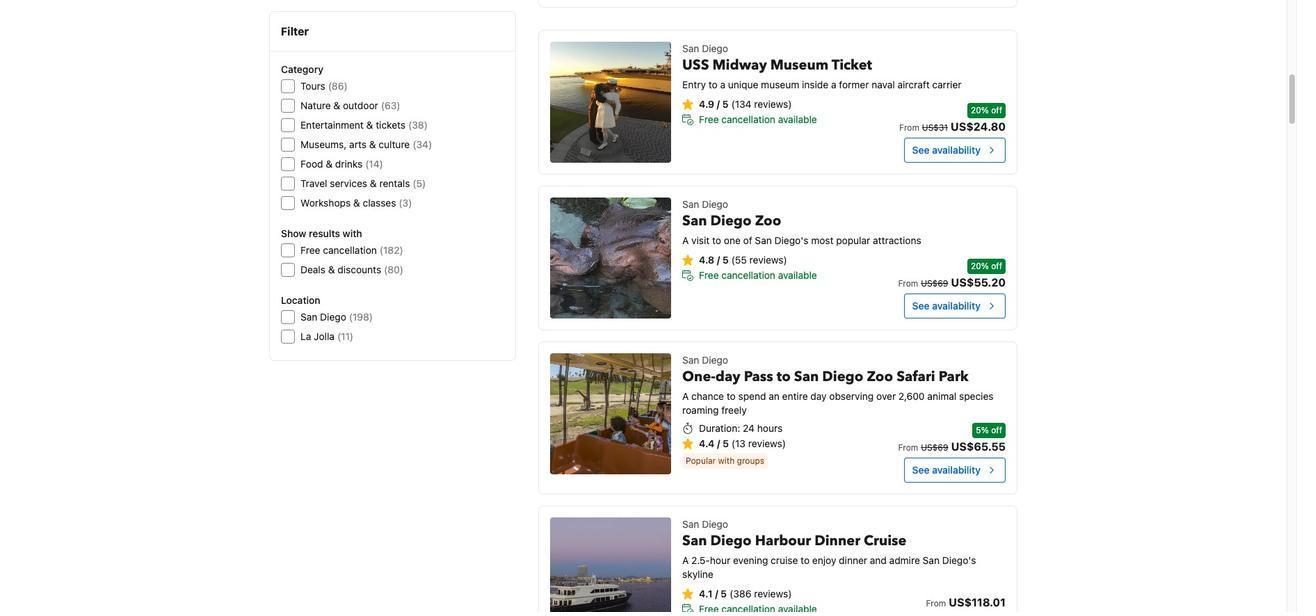 Task type: locate. For each thing, give the bounding box(es) containing it.
& for outdoor
[[334, 100, 340, 111]]

inside
[[802, 78, 829, 90]]

free cancellation available down 4.9 / 5 (134 reviews)
[[699, 113, 817, 125]]

with up free cancellation (182)
[[343, 228, 362, 239]]

(14)
[[365, 158, 383, 170]]

classes
[[363, 197, 396, 209]]

1 vertical spatial free
[[301, 244, 320, 256]]

1 horizontal spatial day
[[811, 390, 827, 402]]

& down (14)
[[370, 177, 377, 189]]

see availability down 20% off from us$69 us$55.20 on the right top
[[913, 300, 981, 311]]

0 vertical spatial see availability
[[913, 144, 981, 156]]

&
[[334, 100, 340, 111], [366, 119, 373, 131], [369, 138, 376, 150], [326, 158, 333, 170], [370, 177, 377, 189], [353, 197, 360, 209], [328, 264, 335, 276]]

free down 4.9 at the top
[[699, 113, 719, 125]]

nature & outdoor (63)
[[301, 100, 401, 111]]

2,600
[[899, 390, 925, 402]]

2 free cancellation available from the top
[[699, 269, 817, 281]]

see availability
[[913, 144, 981, 156], [913, 300, 981, 311], [913, 464, 981, 476]]

off right 5%
[[992, 425, 1003, 435]]

available down most
[[778, 269, 817, 281]]

1 vertical spatial cancellation
[[323, 244, 377, 256]]

free
[[699, 113, 719, 125], [301, 244, 320, 256], [699, 269, 719, 281]]

see availability for one-day pass to san diego zoo safari park
[[913, 464, 981, 476]]

0 horizontal spatial with
[[343, 228, 362, 239]]

0 horizontal spatial zoo
[[755, 211, 782, 230]]

available down museum
[[778, 113, 817, 125]]

1 vertical spatial see availability
[[913, 300, 981, 311]]

availability
[[933, 144, 981, 156], [933, 300, 981, 311], [933, 464, 981, 476]]

1 see availability from the top
[[913, 144, 981, 156]]

2 see from the top
[[913, 300, 930, 311]]

see for san diego zoo
[[913, 300, 930, 311]]

diego's inside the san diego san diego zoo a visit to one of san diego's most popular attractions
[[775, 234, 809, 246]]

2 available from the top
[[778, 269, 817, 281]]

(182)
[[380, 244, 403, 256]]

see down us$31 at the top right
[[913, 144, 930, 156]]

20% inside 20% off from us$69 us$55.20
[[971, 261, 989, 271]]

dinner
[[815, 531, 861, 550]]

see for uss midway museum ticket
[[913, 144, 930, 156]]

& down travel services & rentals (5) at the top of the page
[[353, 197, 360, 209]]

nature
[[301, 100, 331, 111]]

1 20% from the top
[[971, 105, 989, 115]]

us$69 inside 5% off from us$69 us$65.55
[[921, 442, 949, 453]]

1 vertical spatial diego's
[[943, 554, 977, 566]]

1 vertical spatial with
[[718, 456, 735, 466]]

from inside 20% off from us$69 us$55.20
[[899, 278, 919, 289]]

1 a from the top
[[683, 234, 689, 246]]

free cancellation available down '4.8 / 5 (55 reviews)'
[[699, 269, 817, 281]]

from left us$31 at the top right
[[900, 122, 920, 133]]

1 vertical spatial a
[[683, 390, 689, 402]]

and
[[870, 554, 887, 566]]

to left enjoy
[[801, 554, 810, 566]]

2 vertical spatial see availability
[[913, 464, 981, 476]]

animal
[[928, 390, 957, 402]]

1 horizontal spatial diego's
[[943, 554, 977, 566]]

0 vertical spatial available
[[778, 113, 817, 125]]

3 off from the top
[[992, 425, 1003, 435]]

diego's inside the san diego san diego harbour dinner cruise a 2.5-hour evening cruise to enjoy dinner and admire san diego's skyline
[[943, 554, 977, 566]]

evening
[[733, 554, 768, 566]]

5 left (386
[[721, 588, 727, 600]]

off for one-day pass to san diego zoo safari park
[[992, 425, 1003, 435]]

us$69 left us$65.55
[[921, 442, 949, 453]]

a up roaming
[[683, 390, 689, 402]]

zoo up 'over'
[[867, 367, 894, 386]]

reviews) right (386
[[754, 588, 792, 600]]

off inside 20% off from us$31 us$24.80
[[992, 105, 1003, 115]]

food
[[301, 158, 323, 170]]

off inside 20% off from us$69 us$55.20
[[992, 261, 1003, 271]]

reviews) for zoo
[[750, 254, 788, 266]]

off up us$55.20
[[992, 261, 1003, 271]]

0 vertical spatial diego's
[[775, 234, 809, 246]]

day
[[716, 367, 741, 386], [811, 390, 827, 402]]

from us$118.01
[[926, 596, 1006, 609]]

/ right 4.1
[[715, 588, 719, 600]]

0 vertical spatial zoo
[[755, 211, 782, 230]]

1 horizontal spatial a
[[832, 78, 837, 90]]

1 vertical spatial day
[[811, 390, 827, 402]]

0 vertical spatial see
[[913, 144, 930, 156]]

to left one
[[713, 234, 722, 246]]

1 vertical spatial see
[[913, 300, 930, 311]]

2 vertical spatial cancellation
[[722, 269, 776, 281]]

availability for san diego zoo
[[933, 300, 981, 311]]

duration:
[[699, 422, 741, 434]]

a left visit
[[683, 234, 689, 246]]

20% for san diego zoo
[[971, 261, 989, 271]]

2 vertical spatial see
[[913, 464, 930, 476]]

arts
[[349, 138, 367, 150]]

0 horizontal spatial a
[[720, 78, 726, 90]]

/ right the 4.8
[[717, 254, 720, 266]]

results
[[309, 228, 340, 239]]

1 us$69 from the top
[[921, 278, 949, 289]]

& right food
[[326, 158, 333, 170]]

diego's
[[775, 234, 809, 246], [943, 554, 977, 566]]

1 horizontal spatial zoo
[[867, 367, 894, 386]]

& right 'deals'
[[328, 264, 335, 276]]

safari
[[897, 367, 936, 386]]

carrier
[[933, 78, 962, 90]]

diego's left most
[[775, 234, 809, 246]]

3 see availability from the top
[[913, 464, 981, 476]]

reviews)
[[755, 98, 792, 110], [750, 254, 788, 266], [749, 437, 786, 449], [754, 588, 792, 600]]

drinks
[[335, 158, 363, 170]]

us$69 inside 20% off from us$69 us$55.20
[[921, 278, 949, 289]]

5 for harbour
[[721, 588, 727, 600]]

location
[[281, 294, 321, 306]]

/ right 4.9 at the top
[[717, 98, 720, 110]]

from inside 5% off from us$69 us$65.55
[[899, 442, 919, 453]]

see availability for uss midway museum ticket
[[913, 144, 981, 156]]

from for san diego zoo
[[899, 278, 919, 289]]

cancellation down '4.8 / 5 (55 reviews)'
[[722, 269, 776, 281]]

3 a from the top
[[683, 554, 689, 566]]

free down the 4.8
[[699, 269, 719, 281]]

/
[[717, 98, 720, 110], [717, 254, 720, 266], [717, 437, 720, 449], [715, 588, 719, 600]]

1 available from the top
[[778, 113, 817, 125]]

reviews) down museum
[[755, 98, 792, 110]]

show
[[281, 228, 306, 239]]

5 for museum
[[723, 98, 729, 110]]

us$69 left us$55.20
[[921, 278, 949, 289]]

0 horizontal spatial day
[[716, 367, 741, 386]]

from inside 20% off from us$31 us$24.80
[[900, 122, 920, 133]]

availability down us$31 at the top right
[[933, 144, 981, 156]]

cancellation up deals & discounts (80)
[[323, 244, 377, 256]]

enjoy
[[813, 554, 837, 566]]

1 vertical spatial off
[[992, 261, 1003, 271]]

0 vertical spatial 20%
[[971, 105, 989, 115]]

off
[[992, 105, 1003, 115], [992, 261, 1003, 271], [992, 425, 1003, 435]]

2 see availability from the top
[[913, 300, 981, 311]]

2.5-
[[692, 554, 710, 566]]

1 vertical spatial free cancellation available
[[699, 269, 817, 281]]

la jolla (11)
[[301, 331, 354, 342]]

3 see from the top
[[913, 464, 930, 476]]

5 left (134
[[723, 98, 729, 110]]

2 vertical spatial availability
[[933, 464, 981, 476]]

reviews) for museum
[[755, 98, 792, 110]]

from down attractions
[[899, 278, 919, 289]]

free cancellation (182)
[[301, 244, 403, 256]]

from
[[900, 122, 920, 133], [899, 278, 919, 289], [899, 442, 919, 453], [926, 598, 947, 609]]

2 vertical spatial a
[[683, 554, 689, 566]]

free for uss
[[699, 113, 719, 125]]

2 a from the top
[[683, 390, 689, 402]]

a right inside
[[832, 78, 837, 90]]

see down 5% off from us$69 us$65.55
[[913, 464, 930, 476]]

see availability down 5% off from us$69 us$65.55
[[913, 464, 981, 476]]

1 vertical spatial 20%
[[971, 261, 989, 271]]

5%
[[976, 425, 989, 435]]

20% up the us$24.80
[[971, 105, 989, 115]]

5 left (55
[[723, 254, 729, 266]]

2 vertical spatial off
[[992, 425, 1003, 435]]

uss midway museum ticket image
[[550, 41, 672, 163]]

2 vertical spatial free
[[699, 269, 719, 281]]

see availability down us$31 at the top right
[[913, 144, 981, 156]]

a
[[720, 78, 726, 90], [832, 78, 837, 90]]

availability for uss midway museum ticket
[[933, 144, 981, 156]]

san
[[683, 42, 700, 54], [683, 198, 700, 210], [683, 211, 707, 230], [755, 234, 772, 246], [301, 311, 318, 323], [683, 354, 700, 366], [795, 367, 819, 386], [683, 518, 700, 530], [683, 531, 707, 550], [923, 554, 940, 566]]

1 a from the left
[[720, 78, 726, 90]]

& for classes
[[353, 197, 360, 209]]

20% for uss midway museum ticket
[[971, 105, 989, 115]]

0 vertical spatial with
[[343, 228, 362, 239]]

park
[[939, 367, 969, 386]]

0 vertical spatial availability
[[933, 144, 981, 156]]

1 vertical spatial zoo
[[867, 367, 894, 386]]

cancellation for san
[[722, 269, 776, 281]]

2 off from the top
[[992, 261, 1003, 271]]

off up the us$24.80
[[992, 105, 1003, 115]]

(55
[[732, 254, 747, 266]]

san inside san diego uss midway museum ticket entry to a unique museum inside a former naval aircraft carrier
[[683, 42, 700, 54]]

a inside the san diego san diego harbour dinner cruise a 2.5-hour evening cruise to enjoy dinner and admire san diego's skyline
[[683, 554, 689, 566]]

0 vertical spatial free cancellation available
[[699, 113, 817, 125]]

1 vertical spatial us$69
[[921, 442, 949, 453]]

& up museums, arts & culture (34)
[[366, 119, 373, 131]]

1 free cancellation available from the top
[[699, 113, 817, 125]]

2 20% from the top
[[971, 261, 989, 271]]

2 availability from the top
[[933, 300, 981, 311]]

san diego zoo image
[[550, 197, 672, 318]]

0 vertical spatial us$69
[[921, 278, 949, 289]]

to right 'entry'
[[709, 78, 718, 90]]

3 availability from the top
[[933, 464, 981, 476]]

to inside the san diego san diego zoo a visit to one of san diego's most popular attractions
[[713, 234, 722, 246]]

0 vertical spatial a
[[683, 234, 689, 246]]

diego's up from us$118.01
[[943, 554, 977, 566]]

entire
[[783, 390, 808, 402]]

20% up us$55.20
[[971, 261, 989, 271]]

one
[[724, 234, 741, 246]]

san diego (198)
[[301, 311, 373, 323]]

reviews) down of
[[750, 254, 788, 266]]

us$69 for san diego zoo
[[921, 278, 949, 289]]

0 vertical spatial free
[[699, 113, 719, 125]]

free up 'deals'
[[301, 244, 320, 256]]

see down 20% off from us$69 us$55.20 on the right top
[[913, 300, 930, 311]]

off inside 5% off from us$69 us$65.55
[[992, 425, 1003, 435]]

/ for san diego harbour dinner cruise
[[715, 588, 719, 600]]

1 availability from the top
[[933, 144, 981, 156]]

1 off from the top
[[992, 105, 1003, 115]]

cancellation down 4.9 / 5 (134 reviews)
[[722, 113, 776, 125]]

with
[[343, 228, 362, 239], [718, 456, 735, 466]]

from down '2,600'
[[899, 442, 919, 453]]

(134
[[732, 98, 752, 110]]

/ right 4.4
[[717, 437, 720, 449]]

2 us$69 from the top
[[921, 442, 949, 453]]

from for uss midway museum ticket
[[900, 122, 920, 133]]

1 horizontal spatial with
[[718, 456, 735, 466]]

availability down 20% off from us$69 us$55.20 on the right top
[[933, 300, 981, 311]]

(63)
[[381, 100, 401, 111]]

a left unique
[[720, 78, 726, 90]]

(34)
[[413, 138, 432, 150]]

us$69
[[921, 278, 949, 289], [921, 442, 949, 453]]

dinner
[[839, 554, 868, 566]]

to
[[709, 78, 718, 90], [713, 234, 722, 246], [777, 367, 791, 386], [727, 390, 736, 402], [801, 554, 810, 566]]

1 vertical spatial availability
[[933, 300, 981, 311]]

20% inside 20% off from us$31 us$24.80
[[971, 105, 989, 115]]

with down (13
[[718, 456, 735, 466]]

free cancellation available for midway
[[699, 113, 817, 125]]

availability down 5% off from us$69 us$65.55
[[933, 464, 981, 476]]

a inside san diego one-day pass to san diego zoo safari park a chance to spend an entire day observing over 2,600 animal species roaming freely
[[683, 390, 689, 402]]

& down (86)
[[334, 100, 340, 111]]

zoo
[[755, 211, 782, 230], [867, 367, 894, 386]]

from left "us$118.01"
[[926, 598, 947, 609]]

(13
[[732, 437, 746, 449]]

a
[[683, 234, 689, 246], [683, 390, 689, 402], [683, 554, 689, 566]]

harbour
[[755, 531, 811, 550]]

visit
[[692, 234, 710, 246]]

1 see from the top
[[913, 144, 930, 156]]

& for discounts
[[328, 264, 335, 276]]

filter
[[281, 25, 309, 38]]

cancellation for uss
[[722, 113, 776, 125]]

one-day pass to san diego zoo safari park image
[[550, 353, 672, 474]]

tickets
[[376, 119, 406, 131]]

freely
[[722, 404, 747, 416]]

museum
[[761, 78, 800, 90]]

0 vertical spatial off
[[992, 105, 1003, 115]]

day right the entire
[[811, 390, 827, 402]]

travel
[[301, 177, 327, 189]]

from inside from us$118.01
[[926, 598, 947, 609]]

zoo up '4.8 / 5 (55 reviews)'
[[755, 211, 782, 230]]

day up the chance
[[716, 367, 741, 386]]

naval
[[872, 78, 895, 90]]

0 vertical spatial cancellation
[[722, 113, 776, 125]]

to inside san diego uss midway museum ticket entry to a unique museum inside a former naval aircraft carrier
[[709, 78, 718, 90]]

& for drinks
[[326, 158, 333, 170]]

a left 2.5-
[[683, 554, 689, 566]]

groups
[[737, 456, 765, 466]]

(86)
[[328, 80, 348, 92]]

a inside the san diego san diego zoo a visit to one of san diego's most popular attractions
[[683, 234, 689, 246]]

0 horizontal spatial diego's
[[775, 234, 809, 246]]

from for one-day pass to san diego zoo safari park
[[899, 442, 919, 453]]

1 vertical spatial available
[[778, 269, 817, 281]]

culture
[[379, 138, 410, 150]]

former
[[839, 78, 869, 90]]



Task type: vqa. For each thing, say whether or not it's contained in the screenshot.
'within'
no



Task type: describe. For each thing, give the bounding box(es) containing it.
over
[[877, 390, 896, 402]]

san diego one-day pass to san diego zoo safari park a chance to spend an entire day observing over 2,600 animal species roaming freely
[[683, 354, 994, 416]]

4.9
[[699, 98, 715, 110]]

us$118.01
[[949, 596, 1006, 609]]

& right arts
[[369, 138, 376, 150]]

20% off from us$31 us$24.80
[[900, 105, 1006, 133]]

off for uss midway museum ticket
[[992, 105, 1003, 115]]

5% off from us$69 us$65.55
[[899, 425, 1006, 453]]

5 left (13
[[723, 437, 729, 449]]

deals & discounts (80)
[[301, 264, 404, 276]]

0 vertical spatial day
[[716, 367, 741, 386]]

5 for zoo
[[723, 254, 729, 266]]

(386
[[730, 588, 752, 600]]

skyline
[[683, 568, 714, 580]]

off for san diego zoo
[[992, 261, 1003, 271]]

roaming
[[683, 404, 719, 416]]

4.9 / 5 (134 reviews)
[[699, 98, 792, 110]]

us$31
[[923, 122, 948, 133]]

popular
[[837, 234, 871, 246]]

species
[[960, 390, 994, 402]]

(5)
[[413, 177, 426, 189]]

available for museum
[[778, 113, 817, 125]]

reviews) down hours
[[749, 437, 786, 449]]

zoo inside san diego one-day pass to san diego zoo safari park a chance to spend an entire day observing over 2,600 animal species roaming freely
[[867, 367, 894, 386]]

tours
[[301, 80, 325, 92]]

san diego harbour dinner cruise image
[[550, 517, 672, 612]]

(38)
[[409, 119, 428, 131]]

& for tickets
[[366, 119, 373, 131]]

us$65.55
[[952, 440, 1006, 453]]

4.1
[[699, 588, 713, 600]]

services
[[330, 177, 367, 189]]

san diego uss midway museum ticket entry to a unique museum inside a former naval aircraft carrier
[[683, 42, 962, 90]]

zoo inside the san diego san diego zoo a visit to one of san diego's most popular attractions
[[755, 211, 782, 230]]

see for one-day pass to san diego zoo safari park
[[913, 464, 930, 476]]

attractions
[[873, 234, 922, 246]]

24
[[743, 422, 755, 434]]

an
[[769, 390, 780, 402]]

entertainment
[[301, 119, 364, 131]]

reviews) for harbour
[[754, 588, 792, 600]]

admire
[[890, 554, 920, 566]]

4.8 / 5 (55 reviews)
[[699, 254, 788, 266]]

(80)
[[384, 264, 404, 276]]

unique
[[728, 78, 759, 90]]

4.4 / 5 (13 reviews)
[[699, 437, 786, 449]]

outdoor
[[343, 100, 378, 111]]

show results with
[[281, 228, 362, 239]]

20% off from us$69 us$55.20
[[899, 261, 1006, 289]]

us$24.80
[[951, 120, 1006, 133]]

free cancellation available for diego
[[699, 269, 817, 281]]

(3)
[[399, 197, 412, 209]]

us$69 for one-day pass to san diego zoo safari park
[[921, 442, 949, 453]]

museum
[[771, 55, 829, 74]]

san diego san diego zoo a visit to one of san diego's most popular attractions
[[683, 198, 922, 246]]

food & drinks (14)
[[301, 158, 383, 170]]

pass
[[744, 367, 774, 386]]

hours
[[758, 422, 783, 434]]

ticket
[[832, 55, 873, 74]]

cruise
[[771, 554, 798, 566]]

jolla
[[314, 331, 335, 342]]

/ for san diego zoo
[[717, 254, 720, 266]]

see availability for san diego zoo
[[913, 300, 981, 311]]

one-
[[683, 367, 716, 386]]

to inside the san diego san diego harbour dinner cruise a 2.5-hour evening cruise to enjoy dinner and admire san diego's skyline
[[801, 554, 810, 566]]

most
[[812, 234, 834, 246]]

entry
[[683, 78, 706, 90]]

chance
[[692, 390, 724, 402]]

cruise
[[864, 531, 907, 550]]

spend
[[739, 390, 766, 402]]

(198)
[[349, 311, 373, 323]]

observing
[[830, 390, 874, 402]]

us$55.20
[[952, 276, 1006, 289]]

4.8
[[699, 254, 715, 266]]

4.4
[[699, 437, 715, 449]]

/ for uss midway museum ticket
[[717, 98, 720, 110]]

tours (86)
[[301, 80, 348, 92]]

availability for one-day pass to san diego zoo safari park
[[933, 464, 981, 476]]

deals
[[301, 264, 326, 276]]

workshops & classes (3)
[[301, 197, 412, 209]]

entertainment & tickets (38)
[[301, 119, 428, 131]]

rentals
[[380, 177, 410, 189]]

popular with groups
[[686, 456, 765, 466]]

aircraft
[[898, 78, 930, 90]]

to up an
[[777, 367, 791, 386]]

free for san
[[699, 269, 719, 281]]

available for zoo
[[778, 269, 817, 281]]

hour
[[710, 554, 731, 566]]

2 a from the left
[[832, 78, 837, 90]]

popular
[[686, 456, 716, 466]]

duration: 24 hours
[[699, 422, 783, 434]]

travel services & rentals (5)
[[301, 177, 426, 189]]

to up freely
[[727, 390, 736, 402]]

diego inside san diego uss midway museum ticket entry to a unique museum inside a former naval aircraft carrier
[[702, 42, 728, 54]]

category
[[281, 63, 324, 75]]



